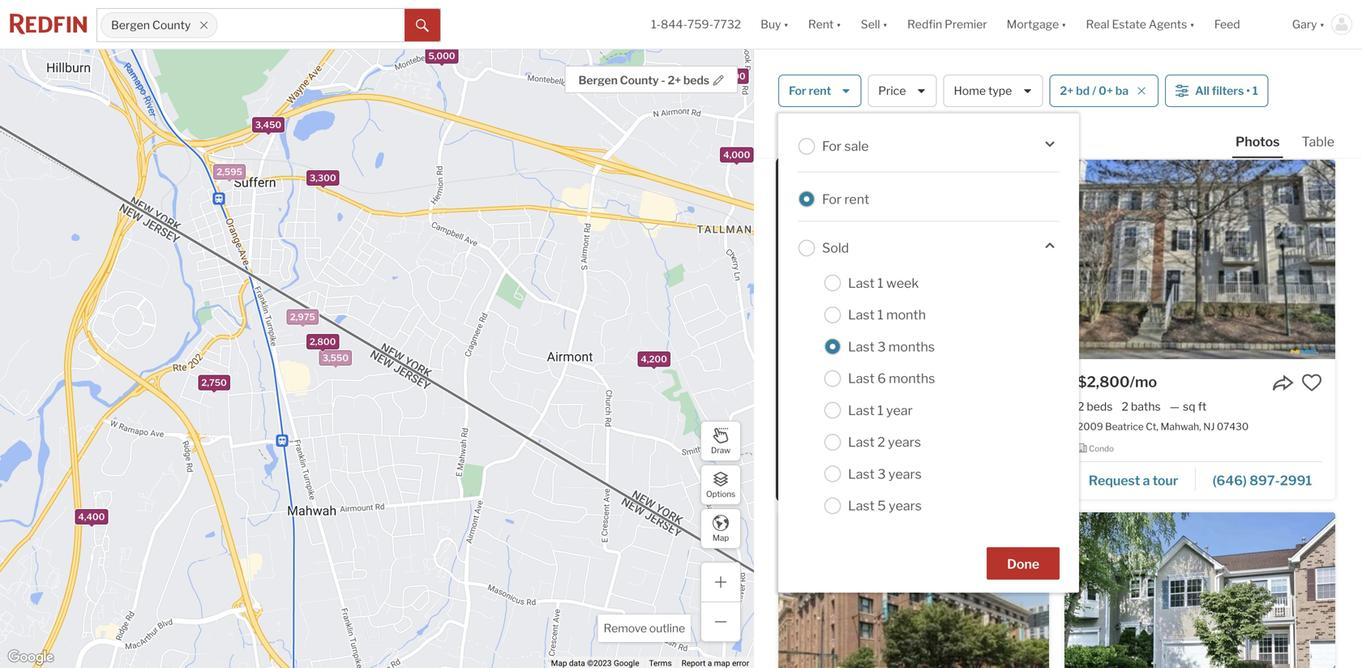 Task type: describe. For each thing, give the bounding box(es) containing it.
mahwah, for ct,
[[1161, 421, 1201, 432]]

price
[[878, 84, 906, 98]]

1 for year
[[877, 402, 883, 418]]

years for last 5 years
[[889, 498, 922, 514]]

2,800
[[310, 336, 336, 347]]

for inside for rent button
[[789, 84, 806, 98]]

all filters • 1
[[1195, 84, 1258, 98]]

last 1 month
[[848, 307, 926, 323]]

for rent button
[[778, 75, 861, 107]]

bergen county - 2+ beds button
[[565, 66, 738, 93]]

▾ for gary ▾
[[1320, 17, 1325, 31]]

5
[[877, 498, 886, 514]]

home type button
[[943, 75, 1043, 107]]

county for bergen county apartments for rent
[[844, 65, 906, 87]]

/mo for $2,800
[[1130, 373, 1157, 391]]

draw button
[[700, 421, 741, 461]]

bergen for bergen county
[[111, 18, 150, 32]]

21 rentals • sort
[[778, 130, 875, 145]]

real estate agents ▾
[[1086, 17, 1195, 31]]

last 1 week
[[848, 275, 919, 291]]

2 up 2009 at right
[[1077, 400, 1084, 413]]

rentals
[[793, 130, 831, 144]]

years for last 3 years
[[889, 466, 922, 482]]

photos
[[1236, 134, 1280, 150]]

beds for 2 baths
[[1087, 400, 1113, 413]]

759-
[[687, 17, 713, 31]]

last 5 years
[[848, 498, 922, 514]]

gary ▾
[[1292, 17, 1325, 31]]

baths for 2 baths
[[1131, 400, 1161, 413]]

for rent inside 'dialog'
[[822, 191, 869, 207]]

2 beds for 2.5 baths
[[791, 400, 827, 413]]

0 horizontal spatial 2+
[[668, 73, 681, 87]]

county for bergen county
[[152, 18, 191, 32]]

1 for month
[[877, 307, 883, 323]]

county for bergen county - 2+ beds
[[620, 73, 659, 87]]

2 beds for 2 baths
[[1077, 400, 1113, 413]]

remove bergen county image
[[199, 20, 209, 30]]

way,
[[861, 421, 883, 432]]

rent inside rent ▾ dropdown button
[[808, 17, 834, 31]]

last for last 1 year
[[848, 402, 875, 418]]

mortgage ▾ button
[[997, 0, 1076, 49]]

1 vertical spatial rent
[[844, 191, 869, 207]]

3,300
[[310, 173, 336, 183]]

4,000
[[723, 150, 750, 160]]

table
[[1302, 134, 1334, 150]]

ft for 2.5 baths
[[922, 400, 930, 413]]

mahwah, for way,
[[885, 421, 925, 432]]

feed button
[[1205, 0, 1282, 49]]

mortgage ▾ button
[[1007, 0, 1067, 49]]

last for last 6 months
[[848, 371, 875, 386]]

2 inside 'dialog'
[[877, 434, 885, 450]]

type
[[988, 84, 1012, 98]]

7732
[[713, 17, 741, 31]]

for
[[1017, 65, 1041, 87]]

rent ▾
[[808, 17, 841, 31]]

agents
[[1149, 17, 1187, 31]]

map button
[[700, 508, 741, 549]]

last for last 1 month
[[848, 307, 875, 323]]

2 a from the left
[[1143, 472, 1150, 488]]

6
[[877, 371, 886, 386]]

outline
[[649, 621, 685, 635]]

redfin premier button
[[898, 0, 997, 49]]

1 horizontal spatial 2+
[[1060, 84, 1074, 98]]

1 request from the left
[[802, 472, 854, 488]]

▾ for sell ▾
[[883, 17, 888, 31]]

last for last 3 years
[[848, 466, 875, 482]]

1-
[[651, 17, 661, 31]]

buy ▾ button
[[751, 0, 798, 49]]

months for last 6 months
[[889, 371, 935, 386]]

sale
[[844, 138, 869, 154]]

3 for years
[[877, 466, 886, 482]]

last 3 years
[[848, 466, 922, 482]]

6,500
[[719, 71, 746, 81]]

report
[[1000, 576, 1024, 584]]

rent ▾ button
[[808, 0, 841, 49]]

sell ▾ button
[[861, 0, 888, 49]]

rent inside button
[[809, 84, 831, 98]]

2,975
[[290, 312, 315, 322]]

real estate agents ▾ button
[[1076, 0, 1205, 49]]

ct,
[[1146, 421, 1159, 432]]

options
[[706, 489, 735, 499]]

21
[[778, 130, 791, 144]]

estate
[[1112, 17, 1146, 31]]

remove 2+ bd / 0+ ba image
[[1137, 86, 1146, 96]]

2991
[[1280, 472, 1312, 488]]

remove outline
[[604, 621, 685, 635]]

report ad button
[[1000, 576, 1035, 588]]

2009
[[1077, 421, 1103, 432]]

photo of 1099 coventry way, mahwah, nj 07430 image
[[778, 160, 1049, 359]]

last 1 year
[[848, 402, 913, 418]]

photo of 2009 beatrice ct, mahwah, nj 07430 image
[[1065, 160, 1335, 359]]

sold
[[822, 240, 849, 256]]

sell ▾ button
[[851, 0, 898, 49]]

submit search image
[[416, 19, 429, 32]]

redfin
[[907, 17, 942, 31]]

for rent inside for rent button
[[789, 84, 831, 98]]

sq for 2 baths
[[1183, 400, 1196, 413]]

sort
[[851, 130, 875, 144]]

report ad
[[1000, 576, 1035, 584]]

home
[[954, 84, 986, 98]]

1 vertical spatial rent
[[1045, 65, 1086, 87]]

price button
[[868, 75, 937, 107]]

$2,975
[[791, 373, 842, 391]]

feed
[[1214, 17, 1240, 31]]

— sq ft for 2 baths
[[1170, 400, 1207, 413]]

last for last 5 years
[[848, 498, 875, 514]]

previous button image
[[791, 252, 808, 268]]

844-
[[661, 17, 687, 31]]

2 baths
[[1122, 400, 1161, 413]]

3,450
[[255, 120, 281, 130]]

(646) 897-2991 link
[[1196, 465, 1322, 493]]

1 condo from the left
[[803, 444, 828, 453]]

▾ for mortgage ▾
[[1061, 17, 1067, 31]]

photo of 387 green mountain rd, mahwah, nj 07430 image
[[1065, 512, 1335, 668]]

remove outline button
[[598, 615, 691, 642]]

sell ▾
[[861, 17, 888, 31]]

premier
[[945, 17, 987, 31]]

filters
[[1212, 84, 1244, 98]]

1 for week
[[877, 275, 883, 291]]

draw
[[711, 445, 731, 455]]

-
[[661, 73, 665, 87]]

months for last 3 months
[[889, 339, 935, 355]]

last for last 2 years
[[848, 434, 875, 450]]

2.5
[[835, 400, 852, 413]]

/
[[1092, 84, 1096, 98]]

last for last 1 week
[[848, 275, 875, 291]]

2,750
[[201, 378, 227, 388]]

map
[[713, 533, 729, 543]]

beds for 2.5 baths
[[801, 400, 827, 413]]

for sale
[[822, 138, 869, 154]]

3,550
[[322, 353, 349, 363]]

• for filters
[[1246, 84, 1250, 98]]



Task type: vqa. For each thing, say whether or not it's contained in the screenshot.
Oct within Oct 29 Sunday
no



Task type: locate. For each thing, give the bounding box(es) containing it.
▾ for rent ▾
[[836, 17, 841, 31]]

0 vertical spatial •
[[1246, 84, 1250, 98]]

8 last from the top
[[848, 498, 875, 514]]

bergen for bergen county - 2+ beds
[[578, 73, 618, 87]]

1 inside all filters • 1 button
[[1252, 84, 1258, 98]]

2 tour from the left
[[1153, 472, 1178, 488]]

2 mahwah, from the left
[[1161, 421, 1201, 432]]

for up 21
[[789, 84, 806, 98]]

1 vertical spatial for
[[822, 138, 842, 154]]

0 vertical spatial rent
[[808, 17, 834, 31]]

3 up 6 at the bottom right of the page
[[877, 339, 886, 355]]

beatrice
[[1105, 421, 1144, 432]]

2 2 beds from the left
[[1077, 400, 1113, 413]]

•
[[1246, 84, 1250, 98], [839, 131, 843, 145]]

▾ right gary
[[1320, 17, 1325, 31]]

0 horizontal spatial county
[[152, 18, 191, 32]]

nj right ct,
[[1203, 421, 1215, 432]]

• left 'sale' at right top
[[839, 131, 843, 145]]

1 sq from the left
[[907, 400, 919, 413]]

1 vertical spatial for rent
[[822, 191, 869, 207]]

1 horizontal spatial mahwah,
[[1161, 421, 1201, 432]]

favorite button checkbox
[[1301, 372, 1322, 393]]

/mo up 2 baths
[[1130, 373, 1157, 391]]

request a tour up 5
[[802, 472, 892, 488]]

2 request a tour from the left
[[1089, 472, 1178, 488]]

last up way,
[[848, 402, 875, 418]]

0 horizontal spatial sq
[[907, 400, 919, 413]]

map region
[[0, 4, 801, 668]]

▾
[[784, 17, 789, 31], [836, 17, 841, 31], [883, 17, 888, 31], [1061, 17, 1067, 31], [1190, 17, 1195, 31], [1320, 17, 1325, 31]]

2 down 1099 coventry way, mahwah, nj 07430
[[877, 434, 885, 450]]

0 horizontal spatial mahwah,
[[885, 421, 925, 432]]

0 horizontal spatial 2 beds
[[791, 400, 827, 413]]

mahwah, down year
[[885, 421, 925, 432]]

nj right way,
[[927, 421, 939, 432]]

for rent
[[789, 84, 831, 98], [822, 191, 869, 207]]

▾ right mortgage
[[1061, 17, 1067, 31]]

1 left month
[[877, 307, 883, 323]]

baths for 2.5 baths
[[854, 400, 884, 413]]

1 /mo from the left
[[842, 373, 869, 391]]

1 horizontal spatial request
[[1089, 472, 1140, 488]]

dialog
[[778, 114, 1079, 593]]

last for last 3 months
[[848, 339, 875, 355]]

2 beds up 2009 at right
[[1077, 400, 1113, 413]]

2 request from the left
[[1089, 472, 1140, 488]]

1 horizontal spatial bergen
[[578, 73, 618, 87]]

0 horizontal spatial — sq ft
[[893, 400, 930, 413]]

redfin premier
[[907, 17, 987, 31]]

0 horizontal spatial request a tour button
[[791, 467, 909, 491]]

sell
[[861, 17, 880, 31]]

2 beds up 1099
[[791, 400, 827, 413]]

month
[[886, 307, 926, 323]]

(646)
[[1213, 472, 1247, 488]]

2 horizontal spatial bergen
[[778, 65, 841, 87]]

1-844-759-7732 link
[[651, 17, 741, 31]]

baths up way,
[[854, 400, 884, 413]]

0 vertical spatial years
[[888, 434, 921, 450]]

1 nj from the left
[[927, 421, 939, 432]]

condo down 1099
[[803, 444, 828, 453]]

5 last from the top
[[848, 402, 875, 418]]

▾ for buy ▾
[[784, 17, 789, 31]]

1-844-759-7732
[[651, 17, 741, 31]]

nj for 1099 coventry way, mahwah, nj 07430
[[927, 421, 939, 432]]

last down last 1 week
[[848, 307, 875, 323]]

tour down 2009 beatrice ct, mahwah, nj 07430
[[1153, 472, 1178, 488]]

1 07430 from the left
[[941, 421, 973, 432]]

real estate agents ▾ link
[[1086, 0, 1195, 49]]

1 ▾ from the left
[[784, 17, 789, 31]]

0 horizontal spatial /mo
[[842, 373, 869, 391]]

beds up 2009 at right
[[1087, 400, 1113, 413]]

1 vertical spatial 3
[[877, 466, 886, 482]]

last down way,
[[848, 434, 875, 450]]

0 horizontal spatial condo
[[803, 444, 828, 453]]

sq
[[907, 400, 919, 413], [1183, 400, 1196, 413]]

07430
[[941, 421, 973, 432], [1217, 421, 1249, 432]]

2 up 1099
[[791, 400, 798, 413]]

1 horizontal spatial /mo
[[1130, 373, 1157, 391]]

2 last from the top
[[848, 307, 875, 323]]

6 ▾ from the left
[[1320, 17, 1325, 31]]

1 horizontal spatial nj
[[1203, 421, 1215, 432]]

2 /mo from the left
[[1130, 373, 1157, 391]]

bergen county apartments for rent
[[778, 65, 1086, 87]]

last left 5
[[848, 498, 875, 514]]

1 — sq ft from the left
[[893, 400, 930, 413]]

for rent up rentals on the top of the page
[[789, 84, 831, 98]]

2 3 from the top
[[877, 466, 886, 482]]

1 a from the left
[[856, 472, 863, 488]]

remove
[[604, 621, 647, 635]]

request a tour button up 5
[[791, 467, 909, 491]]

0 horizontal spatial bergen
[[111, 18, 150, 32]]

bergen down rent ▾ dropdown button
[[778, 65, 841, 87]]

request down beatrice in the bottom right of the page
[[1089, 472, 1140, 488]]

tour
[[866, 472, 892, 488], [1153, 472, 1178, 488]]

2 vertical spatial for
[[822, 191, 842, 207]]

1 horizontal spatial ft
[[1198, 400, 1207, 413]]

1 baths from the left
[[854, 400, 884, 413]]

3 up 5
[[877, 466, 886, 482]]

sq down last 6 months
[[907, 400, 919, 413]]

rent down 'sale' at right top
[[844, 191, 869, 207]]

rent left /
[[1045, 65, 1086, 87]]

2+ left bd at the top right
[[1060, 84, 1074, 98]]

last down last 1 month
[[848, 339, 875, 355]]

1 horizontal spatial county
[[620, 73, 659, 87]]

condo down 2009 at right
[[1089, 444, 1114, 453]]

/mo up 2.5 baths
[[842, 373, 869, 391]]

1 ft from the left
[[922, 400, 930, 413]]

$2,800 /mo
[[1077, 373, 1157, 391]]

rent up rentals on the top of the page
[[809, 84, 831, 98]]

beds
[[683, 73, 709, 87], [801, 400, 827, 413], [1087, 400, 1113, 413]]

favorite button image
[[1301, 372, 1322, 393]]

1 request a tour button from the left
[[791, 467, 909, 491]]

(646) 897-2991
[[1213, 472, 1312, 488]]

nj for 2009 beatrice ct, mahwah, nj 07430
[[1203, 421, 1215, 432]]

2 ▾ from the left
[[836, 17, 841, 31]]

last 6 months
[[848, 371, 935, 386]]

1 request a tour from the left
[[802, 472, 892, 488]]

last
[[848, 275, 875, 291], [848, 307, 875, 323], [848, 339, 875, 355], [848, 371, 875, 386], [848, 402, 875, 418], [848, 434, 875, 450], [848, 466, 875, 482], [848, 498, 875, 514]]

1099 coventry way, mahwah, nj 07430
[[791, 421, 973, 432]]

0 horizontal spatial rent
[[808, 17, 834, 31]]

3 ▾ from the left
[[883, 17, 888, 31]]

1 left week
[[877, 275, 883, 291]]

0 horizontal spatial request a tour
[[802, 472, 892, 488]]

buy
[[761, 17, 781, 31]]

years for last 2 years
[[888, 434, 921, 450]]

last left 6 at the bottom right of the page
[[848, 371, 875, 386]]

google image
[[4, 647, 58, 668]]

photos button
[[1232, 133, 1298, 158]]

0 horizontal spatial beds
[[683, 73, 709, 87]]

request
[[802, 472, 854, 488], [1089, 472, 1140, 488]]

— up 1099 coventry way, mahwah, nj 07430
[[893, 400, 903, 413]]

bergen county - 2+ beds
[[578, 73, 709, 87]]

years up 'last 5 years'
[[889, 466, 922, 482]]

county left -
[[620, 73, 659, 87]]

request a tour down beatrice in the bottom right of the page
[[1089, 472, 1178, 488]]

years down 1099 coventry way, mahwah, nj 07430
[[888, 434, 921, 450]]

last 3 months
[[848, 339, 935, 355]]

1 last from the top
[[848, 275, 875, 291]]

a down ct,
[[1143, 472, 1150, 488]]

5 ▾ from the left
[[1190, 17, 1195, 31]]

2,595
[[217, 167, 242, 177]]

/mo
[[842, 373, 869, 391], [1130, 373, 1157, 391]]

rent right buy ▾
[[808, 17, 834, 31]]

apartments
[[910, 65, 1013, 87]]

1 horizontal spatial rent
[[844, 191, 869, 207]]

baths
[[854, 400, 884, 413], [1131, 400, 1161, 413]]

2 horizontal spatial county
[[844, 65, 906, 87]]

bergen left remove bergen county icon
[[111, 18, 150, 32]]

a
[[856, 472, 863, 488], [1143, 472, 1150, 488]]

2+ right -
[[668, 73, 681, 87]]

options button
[[700, 465, 741, 505]]

all
[[1195, 84, 1210, 98]]

beds right -
[[683, 73, 709, 87]]

6 last from the top
[[848, 434, 875, 450]]

request down the coventry
[[802, 472, 854, 488]]

1 up 1099 coventry way, mahwah, nj 07430
[[877, 402, 883, 418]]

None search field
[[218, 9, 405, 41]]

0 horizontal spatial ft
[[922, 400, 930, 413]]

07430 for 1099 coventry way, mahwah, nj 07430
[[941, 421, 973, 432]]

ad
[[1026, 576, 1035, 584]]

07430 for 2009 beatrice ct, mahwah, nj 07430
[[1217, 421, 1249, 432]]

coventry
[[817, 421, 859, 432]]

last 2 years
[[848, 434, 921, 450]]

bergen
[[111, 18, 150, 32], [778, 65, 841, 87], [578, 73, 618, 87]]

bergen for bergen county apartments for rent
[[778, 65, 841, 87]]

months right 6 at the bottom right of the page
[[889, 371, 935, 386]]

3 last from the top
[[848, 339, 875, 355]]

county down sell ▾ dropdown button
[[844, 65, 906, 87]]

$2,975 /mo
[[791, 373, 869, 391]]

1 horizontal spatial —
[[1170, 400, 1180, 413]]

years
[[888, 434, 921, 450], [889, 466, 922, 482], [889, 498, 922, 514]]

a up 'last 5 years'
[[856, 472, 863, 488]]

0 horizontal spatial tour
[[866, 472, 892, 488]]

— for 2.5 baths
[[893, 400, 903, 413]]

0+
[[1099, 84, 1113, 98]]

0 horizontal spatial •
[[839, 131, 843, 145]]

bergen inside button
[[578, 73, 618, 87]]

county left remove bergen county icon
[[152, 18, 191, 32]]

2 horizontal spatial beds
[[1087, 400, 1113, 413]]

1 horizontal spatial request a tour
[[1089, 472, 1178, 488]]

years right 5
[[889, 498, 922, 514]]

1 horizontal spatial beds
[[801, 400, 827, 413]]

1 horizontal spatial condo
[[1089, 444, 1114, 453]]

sq for 2.5 baths
[[907, 400, 919, 413]]

$2,800
[[1077, 373, 1130, 391]]

buy ▾ button
[[761, 0, 789, 49]]

0 vertical spatial for rent
[[789, 84, 831, 98]]

2 beds
[[791, 400, 827, 413], [1077, 400, 1113, 413]]

rent
[[809, 84, 831, 98], [844, 191, 869, 207]]

4 ▾ from the left
[[1061, 17, 1067, 31]]

4,200
[[641, 354, 667, 364]]

nj
[[927, 421, 939, 432], [1203, 421, 1215, 432]]

bd
[[1076, 84, 1090, 98]]

1099
[[791, 421, 815, 432]]

—
[[893, 400, 903, 413], [1170, 400, 1180, 413]]

0 horizontal spatial rent
[[809, 84, 831, 98]]

2 up beatrice in the bottom right of the page
[[1122, 400, 1128, 413]]

— sq ft for 2.5 baths
[[893, 400, 930, 413]]

sq up 2009 beatrice ct, mahwah, nj 07430
[[1183, 400, 1196, 413]]

1 horizontal spatial •
[[1246, 84, 1250, 98]]

1 — from the left
[[893, 400, 903, 413]]

▾ right agents
[[1190, 17, 1195, 31]]

2+
[[668, 73, 681, 87], [1060, 84, 1074, 98]]

897-
[[1250, 472, 1280, 488]]

ft right year
[[922, 400, 930, 413]]

months
[[889, 339, 935, 355], [889, 371, 935, 386]]

condo
[[803, 444, 828, 453], [1089, 444, 1114, 453]]

0 vertical spatial rent
[[809, 84, 831, 98]]

0 horizontal spatial request
[[802, 472, 854, 488]]

ft
[[922, 400, 930, 413], [1198, 400, 1207, 413]]

0 horizontal spatial 07430
[[941, 421, 973, 432]]

1 horizontal spatial sq
[[1183, 400, 1196, 413]]

0 vertical spatial for
[[789, 84, 806, 98]]

mortgage ▾
[[1007, 17, 1067, 31]]

/mo for $2,975
[[842, 373, 869, 391]]

last up last 1 month
[[848, 275, 875, 291]]

1 horizontal spatial tour
[[1153, 472, 1178, 488]]

1 tour from the left
[[866, 472, 892, 488]]

2 baths from the left
[[1131, 400, 1161, 413]]

1 horizontal spatial rent
[[1045, 65, 1086, 87]]

1 horizontal spatial request a tour button
[[1077, 467, 1196, 491]]

0 horizontal spatial a
[[856, 472, 863, 488]]

2
[[791, 400, 798, 413], [1077, 400, 1084, 413], [1122, 400, 1128, 413], [877, 434, 885, 450]]

last down last 2 years
[[848, 466, 875, 482]]

2 nj from the left
[[1203, 421, 1215, 432]]

2 condo from the left
[[1089, 444, 1114, 453]]

bergen left -
[[578, 73, 618, 87]]

ft up 2009 beatrice ct, mahwah, nj 07430
[[1198, 400, 1207, 413]]

for rent up sold
[[822, 191, 869, 207]]

▾ left sell
[[836, 17, 841, 31]]

for left 'sale' at right top
[[822, 138, 842, 154]]

1 horizontal spatial 2 beds
[[1077, 400, 1113, 413]]

1 horizontal spatial 07430
[[1217, 421, 1249, 432]]

2 sq from the left
[[1183, 400, 1196, 413]]

4 last from the top
[[848, 371, 875, 386]]

0 vertical spatial 3
[[877, 339, 886, 355]]

county
[[152, 18, 191, 32], [844, 65, 906, 87], [620, 73, 659, 87]]

beds inside button
[[683, 73, 709, 87]]

• right filters
[[1246, 84, 1250, 98]]

0 horizontal spatial baths
[[854, 400, 884, 413]]

ba
[[1115, 84, 1129, 98]]

ft for 2 baths
[[1198, 400, 1207, 413]]

for up sold
[[822, 191, 842, 207]]

0 horizontal spatial —
[[893, 400, 903, 413]]

1 vertical spatial years
[[889, 466, 922, 482]]

2 vertical spatial years
[[889, 498, 922, 514]]

mortgage
[[1007, 17, 1059, 31]]

for
[[789, 84, 806, 98], [822, 138, 842, 154], [822, 191, 842, 207]]

bergen county
[[111, 18, 191, 32]]

gary
[[1292, 17, 1317, 31]]

1 vertical spatial •
[[839, 131, 843, 145]]

2 — from the left
[[1170, 400, 1180, 413]]

7 last from the top
[[848, 466, 875, 482]]

1 2 beds from the left
[[791, 400, 827, 413]]

— up 2009 beatrice ct, mahwah, nj 07430
[[1170, 400, 1180, 413]]

— for 2 baths
[[1170, 400, 1180, 413]]

• inside button
[[1246, 84, 1250, 98]]

county inside button
[[620, 73, 659, 87]]

— sq ft up 2009 beatrice ct, mahwah, nj 07430
[[1170, 400, 1207, 413]]

0 vertical spatial months
[[889, 339, 935, 355]]

baths up ct,
[[1131, 400, 1161, 413]]

3
[[877, 339, 886, 355], [877, 466, 886, 482]]

2 — sq ft from the left
[[1170, 400, 1207, 413]]

1 3 from the top
[[877, 339, 886, 355]]

— sq ft down last 6 months
[[893, 400, 930, 413]]

1 mahwah, from the left
[[885, 421, 925, 432]]

mahwah, right ct,
[[1161, 421, 1201, 432]]

1 horizontal spatial — sq ft
[[1170, 400, 1207, 413]]

3 for months
[[877, 339, 886, 355]]

2+ bd / 0+ ba button
[[1049, 75, 1159, 107]]

1 vertical spatial months
[[889, 371, 935, 386]]

dialog containing for sale
[[778, 114, 1079, 593]]

beds up 1099
[[801, 400, 827, 413]]

• for rentals
[[839, 131, 843, 145]]

request a tour button down beatrice in the bottom right of the page
[[1077, 467, 1196, 491]]

▾ right sell
[[883, 17, 888, 31]]

• inside 21 rentals • sort
[[839, 131, 843, 145]]

1 right filters
[[1252, 84, 1258, 98]]

request a tour
[[802, 472, 892, 488], [1089, 472, 1178, 488]]

tour up 5
[[866, 472, 892, 488]]

4,400
[[78, 512, 105, 522]]

1 horizontal spatial a
[[1143, 472, 1150, 488]]

2 request a tour button from the left
[[1077, 467, 1196, 491]]

mahwah,
[[885, 421, 925, 432], [1161, 421, 1201, 432]]

1 horizontal spatial baths
[[1131, 400, 1161, 413]]

0 horizontal spatial nj
[[927, 421, 939, 432]]

▾ inside "dropdown button"
[[1190, 17, 1195, 31]]

2 07430 from the left
[[1217, 421, 1249, 432]]

▾ right buy
[[784, 17, 789, 31]]

2 ft from the left
[[1198, 400, 1207, 413]]

months down month
[[889, 339, 935, 355]]



